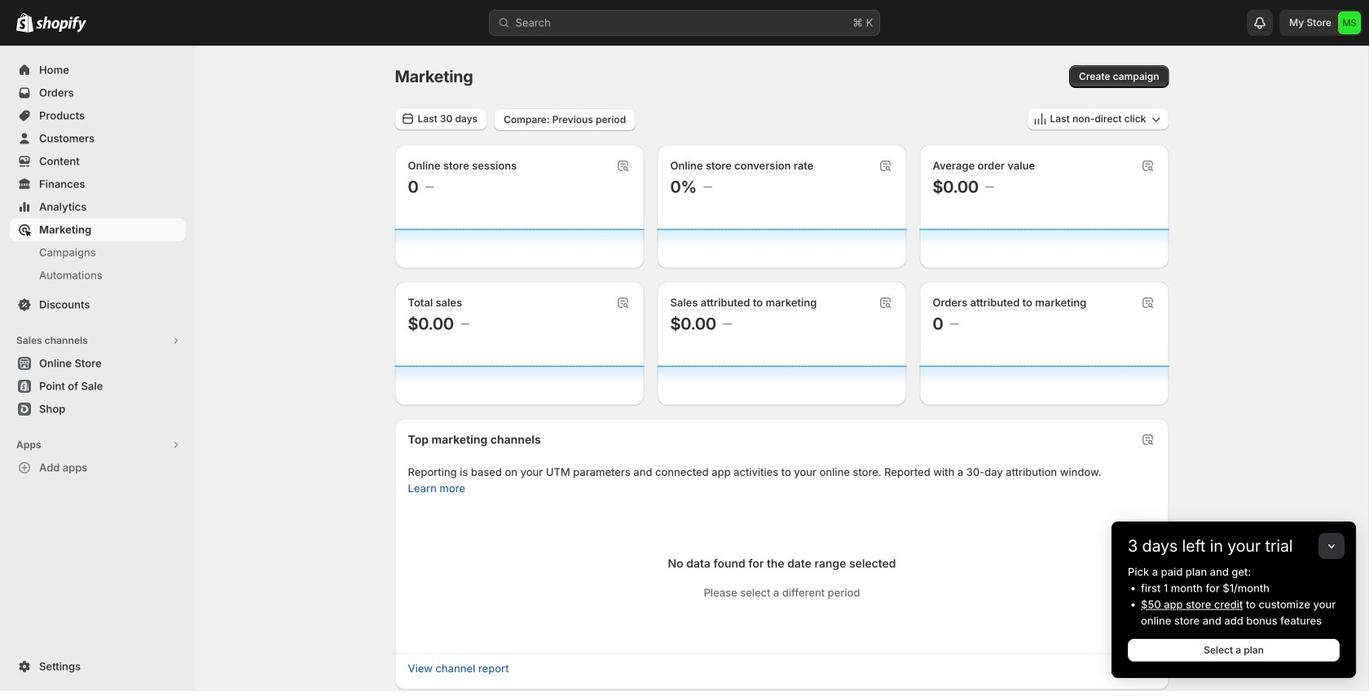 Task type: vqa. For each thing, say whether or not it's contained in the screenshot.
My Store icon
yes



Task type: locate. For each thing, give the bounding box(es) containing it.
shopify image
[[16, 13, 33, 32], [36, 16, 86, 32]]

1 horizontal spatial shopify image
[[36, 16, 86, 32]]



Task type: describe. For each thing, give the bounding box(es) containing it.
my store image
[[1338, 11, 1361, 34]]

0 horizontal spatial shopify image
[[16, 13, 33, 32]]



